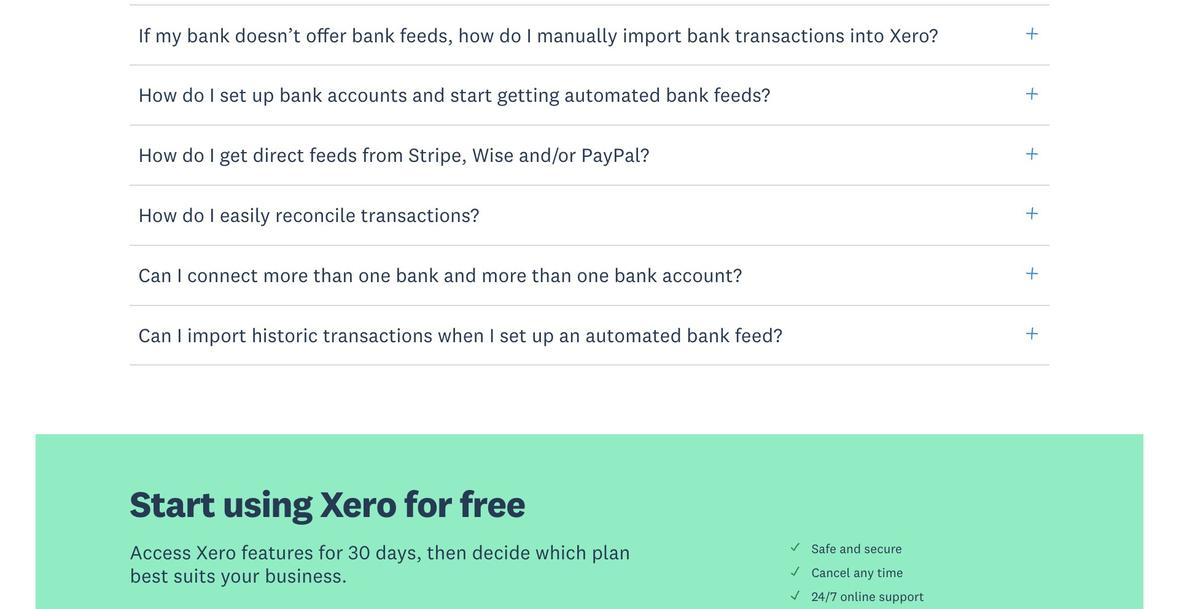 Task type: locate. For each thing, give the bounding box(es) containing it.
up down doesn't
[[252, 83, 274, 107]]

do
[[499, 22, 522, 47], [182, 83, 204, 107], [182, 143, 204, 167], [182, 203, 204, 227]]

paypal?
[[581, 143, 650, 167]]

0 vertical spatial can
[[138, 263, 172, 287]]

import
[[623, 22, 682, 47], [187, 323, 247, 348]]

0 horizontal spatial up
[[252, 83, 274, 107]]

bank inside "dropdown button"
[[687, 323, 730, 348]]

account?
[[662, 263, 742, 287]]

included image left '24/7'
[[790, 591, 801, 602]]

1 vertical spatial set
[[500, 323, 527, 348]]

0 horizontal spatial transactions
[[323, 323, 433, 348]]

set up get
[[220, 83, 247, 107]]

1 vertical spatial for
[[318, 540, 343, 565]]

30
[[348, 540, 371, 565]]

2 can from the top
[[138, 323, 172, 348]]

1 horizontal spatial for
[[404, 482, 452, 528]]

and up can i import historic transactions when i set up an automated bank feed? at the bottom of page
[[444, 263, 477, 287]]

how
[[138, 83, 177, 107], [138, 143, 177, 167], [138, 203, 177, 227]]

set right when
[[500, 323, 527, 348]]

one
[[358, 263, 391, 287], [577, 263, 609, 287]]

0 vertical spatial how
[[138, 83, 177, 107]]

my
[[155, 22, 182, 47]]

0 vertical spatial import
[[623, 22, 682, 47]]

2 included image from the top
[[790, 567, 801, 578]]

for inside access xero features for 30 days, then decide which plan best suits your business.
[[318, 540, 343, 565]]

3 how from the top
[[138, 203, 177, 227]]

0 vertical spatial set
[[220, 83, 247, 107]]

0 vertical spatial for
[[404, 482, 452, 528]]

0 horizontal spatial set
[[220, 83, 247, 107]]

2 vertical spatial included image
[[790, 591, 801, 602]]

transactions?
[[361, 203, 479, 227]]

2 vertical spatial and
[[840, 541, 861, 558]]

included image for 24/7 online support
[[790, 591, 801, 602]]

1 can from the top
[[138, 263, 172, 287]]

access xero features for 30 days, then decide which plan best suits your business.
[[130, 540, 630, 589]]

feeds
[[309, 143, 357, 167]]

automated
[[565, 83, 661, 107], [586, 323, 682, 348]]

can inside dropdown button
[[138, 263, 172, 287]]

2 how from the top
[[138, 143, 177, 167]]

0 horizontal spatial than
[[313, 263, 353, 287]]

do for direct
[[182, 143, 204, 167]]

and up cancel any time
[[840, 541, 861, 558]]

how do i easily reconcile transactions?
[[138, 203, 479, 227]]

xero
[[320, 482, 396, 528], [196, 540, 236, 565]]

can for can i import historic transactions when i set up an automated bank feed?
[[138, 323, 172, 348]]

included image
[[790, 543, 801, 554], [790, 567, 801, 578], [790, 591, 801, 602]]

safe and secure
[[812, 541, 902, 558]]

1 vertical spatial automated
[[586, 323, 682, 348]]

1 horizontal spatial more
[[482, 263, 527, 287]]

how do i get direct feeds from stripe, wise and/or paypal?
[[138, 143, 650, 167]]

do for up
[[182, 83, 204, 107]]

can for can i connect more than one bank and more than one bank account?
[[138, 263, 172, 287]]

for for 30
[[318, 540, 343, 565]]

up
[[252, 83, 274, 107], [532, 323, 554, 348]]

included image left cancel
[[790, 567, 801, 578]]

from
[[362, 143, 404, 167]]

start
[[450, 83, 492, 107]]

1 vertical spatial xero
[[196, 540, 236, 565]]

more
[[263, 263, 308, 287], [482, 263, 527, 287]]

0 horizontal spatial for
[[318, 540, 343, 565]]

any
[[854, 565, 874, 581]]

0 horizontal spatial more
[[263, 263, 308, 287]]

an
[[559, 323, 581, 348]]

1 horizontal spatial up
[[532, 323, 554, 348]]

days,
[[376, 540, 422, 565]]

0 vertical spatial automated
[[565, 83, 661, 107]]

best
[[130, 564, 168, 589]]

and/or
[[519, 143, 576, 167]]

can
[[138, 263, 172, 287], [138, 323, 172, 348]]

and
[[412, 83, 445, 107], [444, 263, 477, 287], [840, 541, 861, 558]]

up inside "dropdown button"
[[532, 323, 554, 348]]

for
[[404, 482, 452, 528], [318, 540, 343, 565]]

1 horizontal spatial than
[[532, 263, 572, 287]]

support
[[879, 589, 924, 605]]

included image for safe and secure
[[790, 543, 801, 554]]

up inside dropdown button
[[252, 83, 274, 107]]

1 vertical spatial transactions
[[323, 323, 433, 348]]

2 vertical spatial how
[[138, 203, 177, 227]]

1 vertical spatial included image
[[790, 567, 801, 578]]

included image left safe
[[790, 543, 801, 554]]

24/7
[[812, 589, 837, 605]]

accounts
[[327, 83, 407, 107]]

1 how from the top
[[138, 83, 177, 107]]

then
[[427, 540, 467, 565]]

i
[[527, 22, 532, 47], [209, 83, 215, 107], [209, 143, 215, 167], [209, 203, 215, 227], [177, 263, 182, 287], [177, 323, 182, 348], [489, 323, 495, 348]]

0 vertical spatial and
[[412, 83, 445, 107]]

0 vertical spatial xero
[[320, 482, 396, 528]]

3 included image from the top
[[790, 591, 801, 602]]

and left start
[[412, 83, 445, 107]]

transactions
[[735, 22, 845, 47], [323, 323, 433, 348]]

1 vertical spatial how
[[138, 143, 177, 167]]

1 more from the left
[[263, 263, 308, 287]]

business.
[[265, 564, 347, 589]]

how for how do i easily reconcile transactions?
[[138, 203, 177, 227]]

automated inside "dropdown button"
[[586, 323, 682, 348]]

2 more from the left
[[482, 263, 527, 287]]

how
[[458, 22, 494, 47]]

1 vertical spatial can
[[138, 323, 172, 348]]

up left an on the bottom of page
[[532, 323, 554, 348]]

0 vertical spatial included image
[[790, 543, 801, 554]]

automated inside dropdown button
[[565, 83, 661, 107]]

1 horizontal spatial set
[[500, 323, 527, 348]]

0 horizontal spatial import
[[187, 323, 247, 348]]

online
[[840, 589, 876, 605]]

1 vertical spatial up
[[532, 323, 554, 348]]

than
[[313, 263, 353, 287], [532, 263, 572, 287]]

1 vertical spatial and
[[444, 263, 477, 287]]

for for free
[[404, 482, 452, 528]]

for left 30
[[318, 540, 343, 565]]

how for how do i get direct feeds from stripe, wise and/or paypal?
[[138, 143, 177, 167]]

for up then
[[404, 482, 452, 528]]

1 vertical spatial import
[[187, 323, 247, 348]]

start using xero for free
[[130, 482, 525, 528]]

0 horizontal spatial xero
[[196, 540, 236, 565]]

1 included image from the top
[[790, 543, 801, 554]]

set
[[220, 83, 247, 107], [500, 323, 527, 348]]

1 horizontal spatial transactions
[[735, 22, 845, 47]]

2 than from the left
[[532, 263, 572, 287]]

1 horizontal spatial one
[[577, 263, 609, 287]]

import inside the 'can i import historic transactions when i set up an automated bank feed?' "dropdown button"
[[187, 323, 247, 348]]

0 horizontal spatial one
[[358, 263, 391, 287]]

plan
[[592, 540, 630, 565]]

bank
[[187, 22, 230, 47], [352, 22, 395, 47], [687, 22, 730, 47], [279, 83, 322, 107], [666, 83, 709, 107], [396, 263, 439, 287], [614, 263, 657, 287], [687, 323, 730, 348]]

and for more
[[444, 263, 477, 287]]

1 horizontal spatial import
[[623, 22, 682, 47]]

into
[[850, 22, 885, 47]]

can inside "dropdown button"
[[138, 323, 172, 348]]

feeds,
[[400, 22, 453, 47]]

xero right access
[[196, 540, 236, 565]]

0 vertical spatial up
[[252, 83, 274, 107]]

secure
[[864, 541, 902, 558]]

can i import historic transactions when i set up an automated bank feed? button
[[130, 305, 1050, 366]]

transactions inside "dropdown button"
[[323, 323, 433, 348]]

xero up 30
[[320, 482, 396, 528]]

access
[[130, 540, 191, 565]]

when
[[438, 323, 484, 348]]

0 vertical spatial transactions
[[735, 22, 845, 47]]



Task type: describe. For each thing, give the bounding box(es) containing it.
your
[[221, 564, 260, 589]]

1 horizontal spatial xero
[[320, 482, 396, 528]]

can i import historic transactions when i set up an automated bank feed?
[[138, 323, 783, 348]]

2 one from the left
[[577, 263, 609, 287]]

easily
[[220, 203, 270, 227]]

reconcile
[[275, 203, 356, 227]]

historic
[[251, 323, 318, 348]]

which
[[536, 540, 587, 565]]

if my bank doesn't offer bank feeds, how do i manually import bank transactions into xero? button
[[130, 4, 1050, 66]]

free
[[460, 482, 525, 528]]

using
[[223, 482, 312, 528]]

1 one from the left
[[358, 263, 391, 287]]

wise
[[472, 143, 514, 167]]

cancel
[[812, 565, 851, 581]]

set inside dropdown button
[[220, 83, 247, 107]]

xero?
[[890, 22, 938, 47]]

can i connect more than one bank and more than one bank account?
[[138, 263, 742, 287]]

can i connect more than one bank and more than one bank account? button
[[130, 244, 1050, 306]]

transactions inside dropdown button
[[735, 22, 845, 47]]

included image for cancel any time
[[790, 567, 801, 578]]

24/7 online support
[[812, 589, 924, 605]]

how do i set up bank accounts and start getting automated bank feeds?
[[138, 83, 771, 107]]

offer
[[306, 22, 347, 47]]

start
[[130, 482, 215, 528]]

how do i set up bank accounts and start getting automated bank feeds? button
[[130, 64, 1050, 126]]

direct
[[253, 143, 304, 167]]

how do i get direct feeds from stripe, wise and/or paypal? button
[[130, 124, 1050, 186]]

doesn't
[[235, 22, 301, 47]]

how do i easily reconcile transactions? button
[[130, 184, 1050, 246]]

features
[[241, 540, 314, 565]]

if my bank doesn't offer bank feeds, how do i manually import bank transactions into xero?
[[138, 22, 938, 47]]

xero inside access xero features for 30 days, then decide which plan best suits your business.
[[196, 540, 236, 565]]

do for reconcile
[[182, 203, 204, 227]]

automated for an
[[586, 323, 682, 348]]

time
[[877, 565, 903, 581]]

getting
[[497, 83, 560, 107]]

manually
[[537, 22, 618, 47]]

cancel any time
[[812, 565, 903, 581]]

automated for getting
[[565, 83, 661, 107]]

get
[[220, 143, 248, 167]]

import inside if my bank doesn't offer bank feeds, how do i manually import bank transactions into xero? dropdown button
[[623, 22, 682, 47]]

if
[[138, 22, 150, 47]]

how for how do i set up bank accounts and start getting automated bank feeds?
[[138, 83, 177, 107]]

and for start
[[412, 83, 445, 107]]

decide
[[472, 540, 531, 565]]

1 than from the left
[[313, 263, 353, 287]]

feeds?
[[714, 83, 771, 107]]

stripe,
[[409, 143, 467, 167]]

connect
[[187, 263, 258, 287]]

feed?
[[735, 323, 783, 348]]

suits
[[173, 564, 216, 589]]

safe
[[812, 541, 837, 558]]

set inside "dropdown button"
[[500, 323, 527, 348]]



Task type: vqa. For each thing, say whether or not it's contained in the screenshot.
FOR related to free
yes



